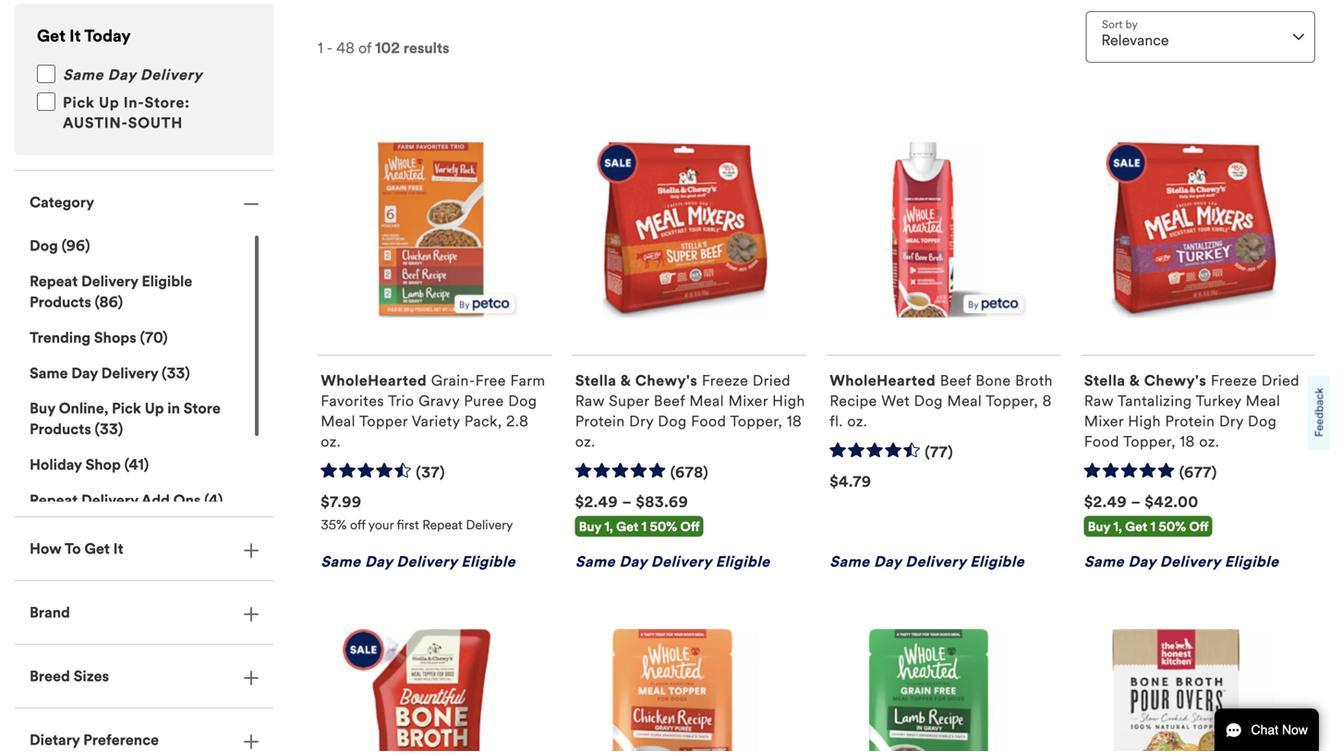 Task type: vqa. For each thing, say whether or not it's contained in the screenshot.


Task type: describe. For each thing, give the bounding box(es) containing it.
results
[[404, 39, 450, 57]]

3 plus icon 2 image from the top
[[244, 671, 259, 686]]

delivery down shops
[[101, 364, 158, 382]]

0 vertical spatial 33
[[167, 364, 185, 382]]

store
[[184, 399, 221, 418]]

) right the ons
[[218, 491, 223, 510]]

up inside pick up in-store: austin-south
[[99, 94, 119, 112]]

( up trending shops ( 70 )
[[95, 293, 99, 311]]

( right the ons
[[204, 491, 209, 510]]

repeat for repeat delivery eligible products
[[30, 272, 78, 291]]

delivery inside repeat delivery eligible products
[[81, 272, 138, 291]]

( right shops
[[140, 328, 145, 347]]

70
[[145, 328, 163, 347]]

south
[[128, 114, 183, 132]]

( 86 )
[[91, 293, 123, 311]]

4
[[209, 491, 218, 510]]

in
[[168, 399, 180, 418]]

up inside buy online, pick up in store products
[[145, 399, 164, 418]]

) up store
[[185, 364, 190, 382]]

get
[[37, 26, 66, 46]]

category button
[[15, 171, 274, 234]]

delivery up store:
[[140, 66, 203, 84]]

2 plus icon 2 image from the top
[[244, 607, 259, 622]]

of
[[359, 39, 372, 57]]

( right shop
[[124, 456, 129, 474]]

dog ( 96 )
[[30, 237, 90, 255]]

brand
[[30, 603, 70, 622]]

online,
[[59, 399, 108, 418]]

) right dog
[[85, 237, 90, 255]]

) right shops
[[163, 328, 168, 347]]

repeat delivery eligible products
[[30, 272, 193, 311]]

1
[[318, 39, 323, 57]]

( 33 )
[[91, 420, 123, 439]]

same day delivery
[[63, 66, 203, 84]]

1 vertical spatial 33
[[100, 420, 118, 439]]

repeat delivery add ons ( 4 )
[[30, 491, 223, 510]]

) up shop
[[118, 420, 123, 439]]

eligible
[[142, 272, 193, 291]]

-
[[327, 39, 333, 57]]

store:
[[145, 94, 190, 112]]

1 - 48 of 102 results
[[318, 39, 450, 57]]

trending
[[30, 328, 91, 347]]

( right dog
[[62, 237, 66, 255]]

products inside buy online, pick up in store products
[[30, 420, 91, 439]]

trending shops ( 70 )
[[30, 328, 168, 347]]

holiday shop ( 41 )
[[30, 456, 149, 474]]

same for same day delivery ( 33 )
[[30, 364, 68, 382]]

buy
[[30, 399, 55, 418]]

102
[[375, 39, 400, 57]]



Task type: locate. For each thing, give the bounding box(es) containing it.
it
[[69, 26, 81, 46]]

1 horizontal spatial up
[[145, 399, 164, 418]]

buy online, pick up in store products
[[30, 399, 221, 439]]

repeat inside repeat delivery eligible products
[[30, 272, 78, 291]]

1 vertical spatial same
[[30, 364, 68, 382]]

same for same day delivery
[[63, 66, 104, 84]]

same up the buy
[[30, 364, 68, 382]]

0 horizontal spatial day
[[71, 364, 98, 382]]

1 horizontal spatial day
[[108, 66, 136, 84]]

plus icon 2 image
[[244, 543, 259, 558], [244, 607, 259, 622], [244, 671, 259, 686], [244, 734, 259, 749]]

0 vertical spatial products
[[30, 293, 91, 311]]

same
[[63, 66, 104, 84], [30, 364, 68, 382]]

repeat down dog ( 96 ) at the top
[[30, 272, 78, 291]]

plus icon 2 button
[[15, 518, 274, 581], [15, 645, 274, 708], [15, 709, 274, 751]]

2 repeat from the top
[[30, 491, 78, 510]]

shop
[[85, 456, 121, 474]]

pick up the "austin-"
[[63, 94, 95, 112]]

1 vertical spatial pick
[[112, 399, 141, 418]]

0 vertical spatial repeat
[[30, 272, 78, 291]]

41
[[129, 456, 144, 474]]

3 plus icon 2 button from the top
[[15, 709, 274, 751]]

up left in
[[145, 399, 164, 418]]

2 plus icon 2 button from the top
[[15, 645, 274, 708]]

2 vertical spatial plus icon 2 button
[[15, 709, 274, 751]]

products up trending
[[30, 293, 91, 311]]

0 horizontal spatial 33
[[100, 420, 118, 439]]

up
[[99, 94, 119, 112], [145, 399, 164, 418]]

products
[[30, 293, 91, 311], [30, 420, 91, 439]]

0 vertical spatial day
[[108, 66, 136, 84]]

48
[[337, 39, 355, 57]]

repeat for repeat delivery add ons ( 4 )
[[30, 491, 78, 510]]

products inside repeat delivery eligible products
[[30, 293, 91, 311]]

1 plus icon 2 button from the top
[[15, 518, 274, 581]]

pick up the ( 33 )
[[112, 399, 141, 418]]

day
[[108, 66, 136, 84], [71, 364, 98, 382]]

33 up in
[[167, 364, 185, 382]]

pick
[[63, 94, 95, 112], [112, 399, 141, 418]]

day up in-
[[108, 66, 136, 84]]

) up shops
[[118, 293, 123, 311]]

in-
[[124, 94, 145, 112]]

category
[[30, 193, 94, 212]]

0 vertical spatial plus icon 2 button
[[15, 518, 274, 581]]

1 vertical spatial day
[[71, 364, 98, 382]]

get it today
[[37, 26, 131, 46]]

repeat
[[30, 272, 78, 291], [30, 491, 78, 510]]

33
[[167, 364, 185, 382], [100, 420, 118, 439]]

delivery down shop
[[81, 491, 138, 510]]

shops
[[94, 328, 136, 347]]

today
[[84, 26, 131, 46]]

0 vertical spatial same
[[63, 66, 104, 84]]

same day delivery ( 33 )
[[30, 364, 190, 382]]

86
[[99, 293, 118, 311]]

33 down online,
[[100, 420, 118, 439]]

0 vertical spatial pick
[[63, 94, 95, 112]]

day for same day delivery ( 33 )
[[71, 364, 98, 382]]

day up online,
[[71, 364, 98, 382]]

repeat down holiday
[[30, 491, 78, 510]]

austin-
[[63, 114, 128, 132]]

2 products from the top
[[30, 420, 91, 439]]

0 vertical spatial up
[[99, 94, 119, 112]]

) up add
[[144, 456, 149, 474]]

holiday
[[30, 456, 82, 474]]

ons
[[173, 491, 201, 510]]

0 horizontal spatial up
[[99, 94, 119, 112]]

1 products from the top
[[30, 293, 91, 311]]

( down 70
[[162, 364, 167, 382]]

1 repeat from the top
[[30, 272, 78, 291]]

1 horizontal spatial 33
[[167, 364, 185, 382]]

up up the "austin-"
[[99, 94, 119, 112]]

day for same day delivery
[[108, 66, 136, 84]]

)
[[85, 237, 90, 255], [118, 293, 123, 311], [163, 328, 168, 347], [185, 364, 190, 382], [118, 420, 123, 439], [144, 456, 149, 474], [218, 491, 223, 510]]

add
[[141, 491, 170, 510]]

same down get it today
[[63, 66, 104, 84]]

pick inside buy online, pick up in store products
[[112, 399, 141, 418]]

(
[[62, 237, 66, 255], [95, 293, 99, 311], [140, 328, 145, 347], [162, 364, 167, 382], [95, 420, 100, 439], [124, 456, 129, 474], [204, 491, 209, 510]]

0 horizontal spatial pick
[[63, 94, 95, 112]]

pick up in-store: austin-south
[[63, 94, 190, 132]]

dog
[[30, 237, 58, 255]]

products down the buy
[[30, 420, 91, 439]]

delivery
[[140, 66, 203, 84], [81, 272, 138, 291], [101, 364, 158, 382], [81, 491, 138, 510]]

1 vertical spatial plus icon 2 button
[[15, 645, 274, 708]]

( down online,
[[95, 420, 100, 439]]

1 vertical spatial products
[[30, 420, 91, 439]]

1 plus icon 2 image from the top
[[244, 543, 259, 558]]

1 vertical spatial up
[[145, 399, 164, 418]]

pick inside pick up in-store: austin-south
[[63, 94, 95, 112]]

delivery up '86'
[[81, 272, 138, 291]]

1 vertical spatial repeat
[[30, 491, 78, 510]]

down arrow icon 2 image
[[1294, 34, 1305, 40]]

1 horizontal spatial pick
[[112, 399, 141, 418]]

96
[[66, 237, 85, 255]]

4 plus icon 2 image from the top
[[244, 734, 259, 749]]



